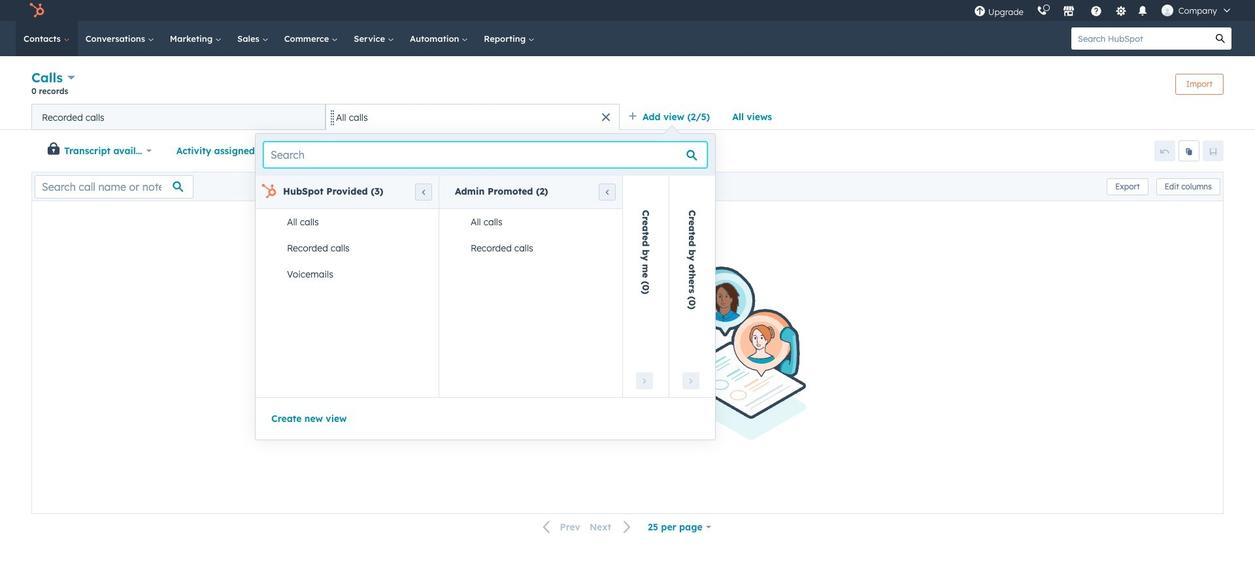 Task type: describe. For each thing, give the bounding box(es) containing it.
marketplaces image
[[1063, 6, 1075, 18]]

pagination navigation
[[535, 519, 640, 536]]

Search call name or notes search field
[[35, 175, 194, 198]]

Search search field
[[264, 142, 708, 168]]

Search HubSpot search field
[[1072, 27, 1210, 50]]



Task type: vqa. For each thing, say whether or not it's contained in the screenshot.
"Sales"
no



Task type: locate. For each thing, give the bounding box(es) containing it.
banner
[[31, 68, 1224, 104]]

jacob simon image
[[1162, 5, 1174, 16]]

menu
[[968, 0, 1240, 21]]



